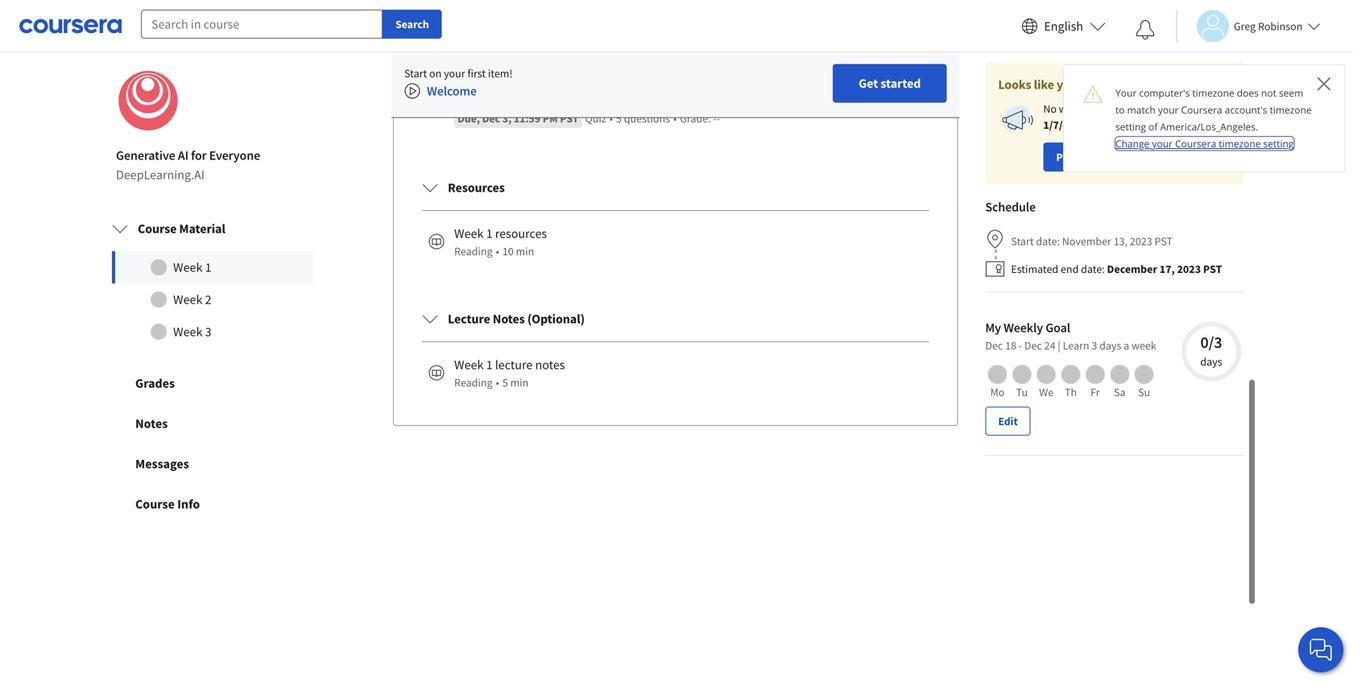 Task type: vqa. For each thing, say whether or not it's contained in the screenshot.
the bottom "start"
yes



Task type: describe. For each thing, give the bounding box(es) containing it.
week for week 1
[[173, 260, 203, 276]]

we
[[1040, 385, 1054, 400]]

does
[[1238, 86, 1259, 100]]

1 vertical spatial notes
[[135, 416, 168, 432]]

week for week 1 resources reading • 10 min
[[454, 231, 484, 247]]

welcome link
[[405, 83, 477, 103]]

pst inside generative ai applications due, dec 3, 11:59 pm pst quiz • 5 questions • grade: --
[[560, 116, 579, 131]]

welcome
[[427, 83, 477, 99]]

timezone mismatch warning modal dialog
[[1064, 64, 1346, 172]]

greg
[[1235, 19, 1256, 33]]

my weekly goal dec 18 - dec 24 | learn 3 days a week
[[986, 320, 1157, 353]]

1 vertical spatial timezone
[[1270, 103, 1312, 116]]

✕ button
[[1317, 70, 1332, 96]]

december
[[1108, 262, 1158, 277]]

0 vertical spatial coursera
[[1182, 103, 1223, 116]]

reading inside week 1 lecture notes reading • 5 min
[[454, 381, 493, 395]]

11:59
[[514, 116, 541, 131]]

✕
[[1317, 70, 1332, 96]]

0 vertical spatial 2023
[[1130, 234, 1153, 249]]

locked image
[[429, 106, 445, 122]]

image generation (optional) video • 6 min
[[454, 48, 604, 81]]

week for week 2
[[173, 292, 203, 308]]

week 1 lecture notes reading • 5 min
[[454, 362, 565, 395]]

like
[[1034, 77, 1055, 93]]

on
[[430, 66, 442, 81]]

your up welcome
[[444, 66, 465, 81]]

lecture
[[495, 362, 533, 378]]

week 3 link
[[112, 316, 313, 348]]

more
[[1111, 77, 1140, 93]]

0 vertical spatial timezone
[[1193, 86, 1235, 100]]

push end date
[[1057, 150, 1126, 165]]

fr
[[1091, 385, 1100, 400]]

seem
[[1280, 86, 1304, 100]]

achieve
[[1131, 118, 1167, 132]]

estimated
[[1012, 262, 1059, 277]]

time
[[1143, 77, 1169, 93]]

end inside no worries! push your end date to 1/7/2024 pst and achieve your goal.
[[1149, 102, 1167, 116]]

pm
[[543, 116, 558, 131]]

my
[[986, 320, 1002, 336]]

2
[[205, 292, 212, 308]]

1 horizontal spatial dec
[[986, 339, 1003, 353]]

computer's
[[1140, 86, 1191, 100]]

(optional)
[[551, 48, 604, 64]]

material
[[179, 221, 226, 237]]

• inside week 1 lecture notes reading • 5 min
[[496, 381, 499, 395]]

5 inside generative ai applications due, dec 3, 11:59 pm pst quiz • 5 questions • grade: --
[[616, 116, 622, 131]]

english
[[1045, 18, 1084, 34]]

mo
[[991, 385, 1005, 400]]

lecture notes (optional)
[[448, 316, 585, 332]]

• inside week 1 resources reading • 10 min
[[496, 249, 499, 264]]

reading inside week 1 resources reading • 10 min
[[454, 249, 493, 264]]

week 2 link
[[112, 284, 313, 316]]

resources button
[[409, 170, 942, 215]]

0/3
[[1201, 333, 1223, 353]]

1 horizontal spatial setting
[[1264, 137, 1295, 150]]

get started
[[859, 75, 921, 91]]

3 inside my weekly goal dec 18 - dec 24 | learn 3 days a week
[[1092, 339, 1098, 353]]

week 1 link
[[112, 252, 313, 284]]

su
[[1139, 385, 1151, 400]]

week 1
[[173, 260, 212, 276]]

course material button
[[99, 206, 326, 252]]

first
[[468, 66, 486, 81]]

warning image
[[1084, 85, 1103, 104]]

pst right 17,
[[1204, 262, 1223, 277]]

push end date button
[[1044, 143, 1139, 172]]

ai for for
[[178, 148, 189, 164]]

your computer's timezone does not seem to match your coursera account's timezone setting of america/los_angeles. change your coursera timezone setting
[[1116, 86, 1312, 150]]

pst inside no worries! push your end date to 1/7/2024 pst and achieve your goal.
[[1089, 118, 1108, 132]]

deeplearning.ai
[[116, 167, 205, 183]]

3,
[[503, 116, 512, 131]]

start for start date: november 13, 2023 pst
[[1012, 234, 1034, 249]]

edit button
[[986, 407, 1031, 436]]

weekly
[[1004, 320, 1044, 336]]

week
[[1132, 339, 1157, 353]]

course material
[[138, 221, 226, 237]]

start date: november 13, 2023 pst
[[1012, 234, 1173, 249]]

help center image
[[1312, 641, 1331, 660]]

13,
[[1114, 234, 1128, 249]]

date inside 'button'
[[1104, 150, 1126, 165]]

min for 1
[[516, 249, 534, 264]]

greg robinson
[[1235, 19, 1303, 33]]

worries!
[[1059, 102, 1098, 116]]

of
[[1149, 120, 1158, 133]]

course info
[[135, 497, 200, 513]]

your down "computer's"
[[1159, 103, 1179, 116]]

search button
[[383, 10, 442, 39]]

need
[[1081, 77, 1108, 93]]

get
[[859, 75, 879, 91]]

24
[[1045, 339, 1056, 353]]

change
[[1116, 137, 1150, 150]]

(optional)
[[528, 316, 585, 332]]

min for generation
[[499, 66, 517, 81]]

resources
[[495, 231, 547, 247]]

notes
[[535, 362, 565, 378]]

• inside image generation (optional) video • 6 min
[[484, 66, 488, 81]]

coursera image
[[19, 13, 122, 39]]

1 vertical spatial 2023
[[1178, 262, 1202, 277]]

match
[[1128, 103, 1156, 116]]

image
[[454, 48, 488, 64]]



Task type: locate. For each thing, give the bounding box(es) containing it.
dec left 3, at the left top of the page
[[482, 116, 500, 131]]

1 reading from the top
[[454, 249, 493, 264]]

notes down grades
[[135, 416, 168, 432]]

ai up "11:59"
[[515, 96, 526, 112]]

3 right learn
[[1092, 339, 1098, 353]]

grades
[[135, 376, 175, 392]]

pst right pm
[[560, 116, 579, 131]]

0 horizontal spatial generative
[[116, 148, 175, 164]]

ai
[[515, 96, 526, 112], [178, 148, 189, 164]]

0 horizontal spatial end
[[1061, 262, 1079, 277]]

no
[[1044, 102, 1057, 116]]

week for week 3
[[173, 324, 203, 340]]

change your coursera timezone setting link
[[1116, 137, 1295, 150]]

week 1 resources reading • 10 min
[[454, 231, 547, 264]]

looks like you need more time
[[999, 77, 1169, 93]]

messages
[[135, 456, 189, 472]]

6
[[491, 66, 497, 81]]

week for week 1 lecture notes reading • 5 min
[[454, 362, 484, 378]]

1 vertical spatial start
[[1012, 234, 1034, 249]]

1 vertical spatial date:
[[1082, 262, 1105, 277]]

1 horizontal spatial date:
[[1082, 262, 1105, 277]]

timezone down seem
[[1270, 103, 1312, 116]]

to inside your computer's timezone does not seem to match your coursera account's timezone setting of america/los_angeles. change your coursera timezone setting
[[1116, 103, 1125, 116]]

1 horizontal spatial 2023
[[1178, 262, 1202, 277]]

ai for applications
[[515, 96, 526, 112]]

goal.
[[1193, 118, 1216, 132]]

notes link
[[97, 404, 329, 444]]

timezone
[[1193, 86, 1235, 100], [1270, 103, 1312, 116], [1219, 137, 1261, 150]]

everyone
[[209, 148, 260, 164]]

1 vertical spatial course
[[135, 497, 175, 513]]

date: up estimated
[[1037, 234, 1060, 249]]

started
[[881, 75, 921, 91]]

0 vertical spatial 1
[[486, 231, 493, 247]]

english button
[[1016, 0, 1113, 52]]

• left 6
[[484, 66, 488, 81]]

push up and
[[1100, 102, 1123, 116]]

17,
[[1160, 262, 1175, 277]]

0 vertical spatial start
[[405, 66, 427, 81]]

0 horizontal spatial notes
[[135, 416, 168, 432]]

generative inside generative ai applications due, dec 3, 11:59 pm pst quiz • 5 questions • grade: --
[[454, 96, 513, 112]]

• down lecture
[[496, 381, 499, 395]]

chat with us image
[[1309, 637, 1334, 663]]

• right quiz
[[610, 116, 613, 131]]

- inside my weekly goal dec 18 - dec 24 | learn 3 days a week
[[1019, 339, 1023, 353]]

reading down lecture
[[454, 381, 493, 395]]

to
[[1193, 102, 1203, 116], [1116, 103, 1125, 116]]

week inside week 1 lecture notes reading • 5 min
[[454, 362, 484, 378]]

end down november
[[1061, 262, 1079, 277]]

notes inside dropdown button
[[493, 316, 525, 332]]

to inside no worries! push your end date to 1/7/2024 pst and achieve your goal.
[[1193, 102, 1203, 116]]

generative up the due,
[[454, 96, 513, 112]]

1 vertical spatial setting
[[1264, 137, 1295, 150]]

0 vertical spatial generative
[[454, 96, 513, 112]]

1
[[486, 231, 493, 247], [205, 260, 212, 276], [486, 362, 493, 378]]

0 vertical spatial min
[[499, 66, 517, 81]]

notes
[[493, 316, 525, 332], [135, 416, 168, 432]]

min down lecture
[[511, 381, 529, 395]]

end down "computer's"
[[1149, 102, 1167, 116]]

loud megaphone image image
[[999, 101, 1037, 140]]

2023 right 17,
[[1178, 262, 1202, 277]]

ai inside the generative ai for everyone deeplearning.ai
[[178, 148, 189, 164]]

2023 right 13,
[[1130, 234, 1153, 249]]

grades link
[[97, 364, 329, 404]]

0 horizontal spatial days
[[1100, 339, 1122, 353]]

18
[[1006, 339, 1017, 353]]

pst up 17,
[[1155, 234, 1173, 249]]

date down and
[[1104, 150, 1126, 165]]

edit
[[999, 414, 1018, 429]]

for
[[191, 148, 207, 164]]

2 vertical spatial min
[[511, 381, 529, 395]]

date: down 'start date: november 13, 2023 pst'
[[1082, 262, 1105, 277]]

grade:
[[680, 116, 711, 131]]

0 horizontal spatial 3
[[205, 324, 212, 340]]

3 down 2
[[205, 324, 212, 340]]

3
[[205, 324, 212, 340], [1092, 339, 1098, 353]]

generative
[[454, 96, 513, 112], [116, 148, 175, 164]]

0/3 days
[[1201, 333, 1223, 369]]

0 vertical spatial days
[[1100, 339, 1122, 353]]

1 for week 1
[[205, 260, 212, 276]]

1 vertical spatial date
[[1104, 150, 1126, 165]]

1 horizontal spatial generative
[[454, 96, 513, 112]]

generation
[[490, 48, 549, 64]]

your down your
[[1126, 102, 1147, 116]]

th
[[1065, 385, 1077, 400]]

week up week 2
[[173, 260, 203, 276]]

0 horizontal spatial date:
[[1037, 234, 1060, 249]]

1 horizontal spatial date
[[1170, 102, 1191, 116]]

push inside no worries! push your end date to 1/7/2024 pst and achieve your goal.
[[1100, 102, 1123, 116]]

0 vertical spatial push
[[1100, 102, 1123, 116]]

a
[[1124, 339, 1130, 353]]

questions
[[624, 116, 670, 131]]

dec inside generative ai applications due, dec 3, 11:59 pm pst quiz • 5 questions • grade: --
[[482, 116, 500, 131]]

pst left and
[[1089, 118, 1108, 132]]

1 left lecture
[[486, 362, 493, 378]]

no worries! push your end date to 1/7/2024 pst and achieve your goal.
[[1044, 102, 1216, 132]]

estimated end date: december 17, 2023 pst
[[1012, 262, 1223, 277]]

0 vertical spatial notes
[[493, 316, 525, 332]]

goal
[[1046, 320, 1071, 336]]

week down resources
[[454, 231, 484, 247]]

course left the info
[[135, 497, 175, 513]]

1 up 2
[[205, 260, 212, 276]]

to up and
[[1116, 103, 1125, 116]]

date inside no worries! push your end date to 1/7/2024 pst and achieve your goal.
[[1170, 102, 1191, 116]]

date
[[1170, 102, 1191, 116], [1104, 150, 1126, 165]]

1 vertical spatial coursera
[[1176, 137, 1217, 150]]

lecture
[[448, 316, 490, 332]]

setting down account's
[[1264, 137, 1295, 150]]

2 horizontal spatial end
[[1149, 102, 1167, 116]]

due,
[[458, 116, 480, 131]]

account's
[[1225, 103, 1268, 116]]

looks
[[999, 77, 1032, 93]]

deeplearning.ai image
[[116, 69, 181, 133]]

timezone down account's
[[1219, 137, 1261, 150]]

week 2
[[173, 292, 212, 308]]

0 vertical spatial reading
[[454, 249, 493, 264]]

1 horizontal spatial push
[[1100, 102, 1123, 116]]

america/los_angeles.
[[1161, 120, 1259, 133]]

1 vertical spatial 5
[[503, 381, 508, 395]]

2 reading from the top
[[454, 381, 493, 395]]

get started button
[[833, 64, 947, 103]]

push down 1/7/2024
[[1057, 150, 1081, 165]]

2 vertical spatial timezone
[[1219, 137, 1261, 150]]

1 for week 1 lecture notes reading • 5 min
[[486, 362, 493, 378]]

generative ai for everyone deeplearning.ai
[[116, 148, 260, 183]]

min inside week 1 lecture notes reading • 5 min
[[511, 381, 529, 395]]

1 vertical spatial min
[[516, 249, 534, 264]]

start up estimated
[[1012, 234, 1034, 249]]

0 vertical spatial ai
[[515, 96, 526, 112]]

0 vertical spatial end
[[1149, 102, 1167, 116]]

0 horizontal spatial ai
[[178, 148, 189, 164]]

coursera down goal.
[[1176, 137, 1217, 150]]

end for date
[[1083, 150, 1102, 165]]

days down 0/3
[[1201, 355, 1223, 369]]

0 horizontal spatial dec
[[482, 116, 500, 131]]

0 horizontal spatial setting
[[1116, 120, 1147, 133]]

0 horizontal spatial date
[[1104, 150, 1126, 165]]

item!
[[488, 66, 513, 81]]

days inside my weekly goal dec 18 - dec 24 | learn 3 days a week
[[1100, 339, 1122, 353]]

10
[[503, 249, 514, 264]]

1 horizontal spatial notes
[[493, 316, 525, 332]]

timezone up goal.
[[1193, 86, 1235, 100]]

week 3
[[173, 324, 212, 340]]

push
[[1100, 102, 1123, 116], [1057, 150, 1081, 165]]

schedule
[[986, 199, 1036, 215]]

1 horizontal spatial to
[[1193, 102, 1203, 116]]

reading left 10
[[454, 249, 493, 264]]

0 vertical spatial setting
[[1116, 120, 1147, 133]]

1 vertical spatial ai
[[178, 148, 189, 164]]

you
[[1057, 77, 1078, 93]]

-
[[714, 116, 717, 131], [717, 116, 721, 131], [1019, 339, 1023, 353]]

0 vertical spatial date:
[[1037, 234, 1060, 249]]

start on your first item!
[[405, 66, 513, 81]]

date:
[[1037, 234, 1060, 249], [1082, 262, 1105, 277]]

coursera
[[1182, 103, 1223, 116], [1176, 137, 1217, 150]]

• left 10
[[496, 249, 499, 264]]

1 vertical spatial reading
[[454, 381, 493, 395]]

dec left 18
[[986, 339, 1003, 353]]

5 down lecture
[[503, 381, 508, 395]]

greg robinson button
[[1176, 10, 1321, 42]]

Search in course text field
[[141, 10, 383, 39]]

date down "computer's"
[[1170, 102, 1191, 116]]

end inside 'button'
[[1083, 150, 1102, 165]]

video
[[454, 66, 481, 81]]

0 horizontal spatial 5
[[503, 381, 508, 395]]

0 horizontal spatial 2023
[[1130, 234, 1153, 249]]

1 horizontal spatial ai
[[515, 96, 526, 112]]

course info link
[[97, 484, 329, 525]]

2 vertical spatial end
[[1061, 262, 1079, 277]]

november
[[1063, 234, 1112, 249]]

to for setting
[[1116, 103, 1125, 116]]

course left material
[[138, 221, 177, 237]]

1 vertical spatial end
[[1083, 150, 1102, 165]]

to for goal.
[[1193, 102, 1203, 116]]

• left grade:
[[674, 116, 677, 131]]

1 vertical spatial push
[[1057, 150, 1081, 165]]

your left goal.
[[1169, 118, 1191, 132]]

dec left 24
[[1025, 339, 1043, 353]]

1 vertical spatial days
[[1201, 355, 1223, 369]]

course for course material
[[138, 221, 177, 237]]

setting
[[1116, 120, 1147, 133], [1264, 137, 1295, 150]]

setting up 'change'
[[1116, 120, 1147, 133]]

notes right lecture
[[493, 316, 525, 332]]

end
[[1149, 102, 1167, 116], [1083, 150, 1102, 165], [1061, 262, 1079, 277]]

0 vertical spatial date
[[1170, 102, 1191, 116]]

end for date:
[[1061, 262, 1079, 277]]

end down 1/7/2024
[[1083, 150, 1102, 165]]

quiz
[[585, 116, 607, 131]]

1 horizontal spatial 5
[[616, 116, 622, 131]]

0 horizontal spatial push
[[1057, 150, 1081, 165]]

start
[[405, 66, 427, 81], [1012, 234, 1034, 249]]

generative up deeplearning.ai
[[116, 148, 175, 164]]

course for course info
[[135, 497, 175, 513]]

reading
[[454, 249, 493, 264], [454, 381, 493, 395]]

min right 6
[[499, 66, 517, 81]]

coursera up goal.
[[1182, 103, 1223, 116]]

generative for deeplearning.ai
[[116, 148, 175, 164]]

week left 2
[[173, 292, 203, 308]]

2 vertical spatial 1
[[486, 362, 493, 378]]

5 right quiz
[[616, 116, 622, 131]]

messages link
[[97, 444, 329, 484]]

5 inside week 1 lecture notes reading • 5 min
[[503, 381, 508, 395]]

2 horizontal spatial dec
[[1025, 339, 1043, 353]]

your
[[444, 66, 465, 81], [1126, 102, 1147, 116], [1159, 103, 1179, 116], [1169, 118, 1191, 132], [1153, 137, 1173, 150]]

0 vertical spatial course
[[138, 221, 177, 237]]

1 for week 1 resources reading • 10 min
[[486, 231, 493, 247]]

info
[[177, 497, 200, 513]]

start for start on your first item!
[[405, 66, 427, 81]]

min inside image generation (optional) video • 6 min
[[499, 66, 517, 81]]

1 horizontal spatial days
[[1201, 355, 1223, 369]]

sa
[[1114, 385, 1126, 400]]

lecture notes (optional) button
[[409, 302, 942, 347]]

show notifications image
[[1136, 20, 1156, 39]]

1 vertical spatial 1
[[205, 260, 212, 276]]

1 horizontal spatial end
[[1083, 150, 1102, 165]]

course inside dropdown button
[[138, 221, 177, 237]]

1 inside week 1 lecture notes reading • 5 min
[[486, 362, 493, 378]]

0 vertical spatial 5
[[616, 116, 622, 131]]

min inside week 1 resources reading • 10 min
[[516, 249, 534, 264]]

push inside push end date 'button'
[[1057, 150, 1081, 165]]

1 inside "week 1" link
[[205, 260, 212, 276]]

ai inside generative ai applications due, dec 3, 11:59 pm pst quiz • 5 questions • grade: --
[[515, 96, 526, 112]]

generative inside the generative ai for everyone deeplearning.ai
[[116, 148, 175, 164]]

resources
[[448, 185, 505, 201]]

1 horizontal spatial start
[[1012, 234, 1034, 249]]

0 horizontal spatial start
[[405, 66, 427, 81]]

0 horizontal spatial to
[[1116, 103, 1125, 116]]

1 left resources
[[486, 231, 493, 247]]

1 inside week 1 resources reading • 10 min
[[486, 231, 493, 247]]

start left on
[[405, 66, 427, 81]]

ai left the for
[[178, 148, 189, 164]]

your down of
[[1153, 137, 1173, 150]]

to up goal.
[[1193, 102, 1203, 116]]

week left lecture
[[454, 362, 484, 378]]

min right 10
[[516, 249, 534, 264]]

generative for dec
[[454, 96, 513, 112]]

search
[[396, 17, 429, 31]]

week inside week 1 resources reading • 10 min
[[454, 231, 484, 247]]

week down week 2
[[173, 324, 203, 340]]

and
[[1111, 118, 1129, 132]]

days left a
[[1100, 339, 1122, 353]]

1 horizontal spatial 3
[[1092, 339, 1098, 353]]

days
[[1100, 339, 1122, 353], [1201, 355, 1223, 369]]

5
[[616, 116, 622, 131], [503, 381, 508, 395]]

1 vertical spatial generative
[[116, 148, 175, 164]]



